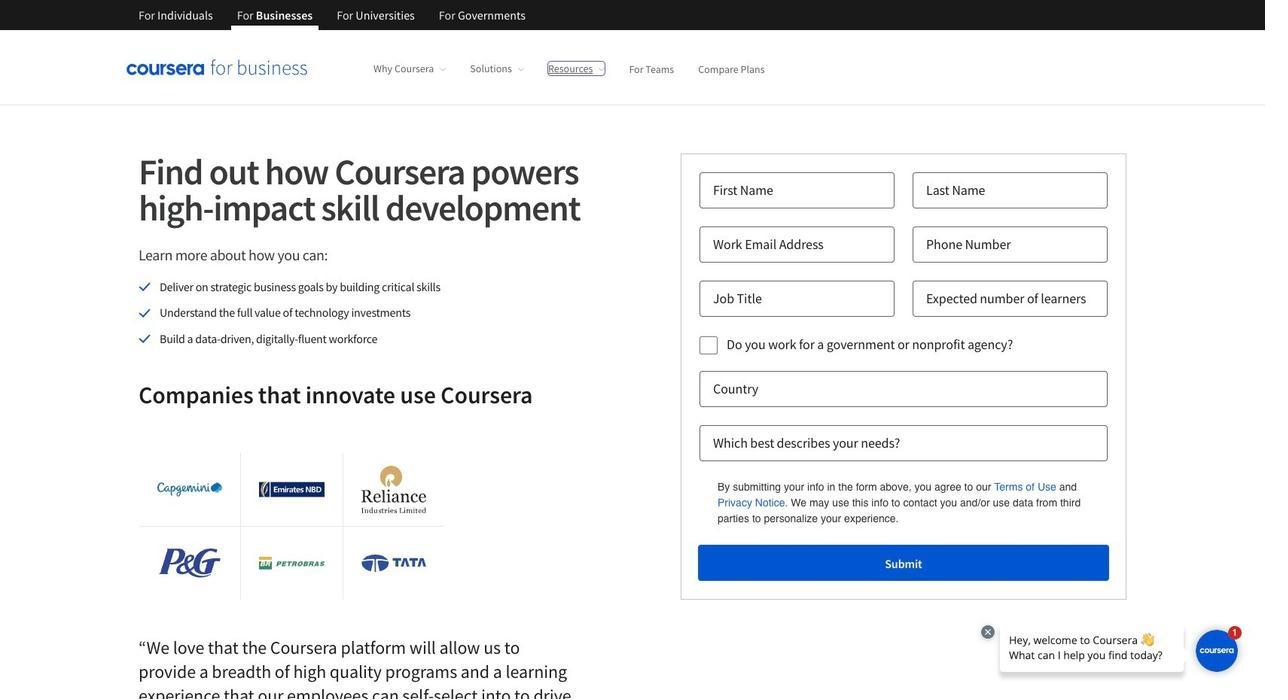 Task type: locate. For each thing, give the bounding box(es) containing it.
p&g logo image
[[159, 549, 221, 579]]

Job Title text field
[[700, 281, 895, 317]]

Last Name text field
[[913, 173, 1108, 209]]

banner navigation
[[127, 0, 538, 30]]

petrobras logo image
[[259, 558, 324, 571]]

None checkbox
[[700, 337, 718, 355]]



Task type: describe. For each thing, give the bounding box(es) containing it.
Country Code + Phone Number telephone field
[[913, 227, 1108, 263]]

coursera for business image
[[127, 60, 307, 75]]

emirates logo image
[[259, 482, 324, 498]]

capgemini logo image
[[157, 483, 223, 498]]

reliance logo image
[[361, 467, 426, 514]]

Work Email Address email field
[[700, 227, 895, 263]]

tata logo image
[[361, 555, 426, 573]]

First Name text field
[[700, 173, 895, 209]]



Task type: vqa. For each thing, say whether or not it's contained in the screenshot.
WORK EMAIL ADDRESS email field
yes



